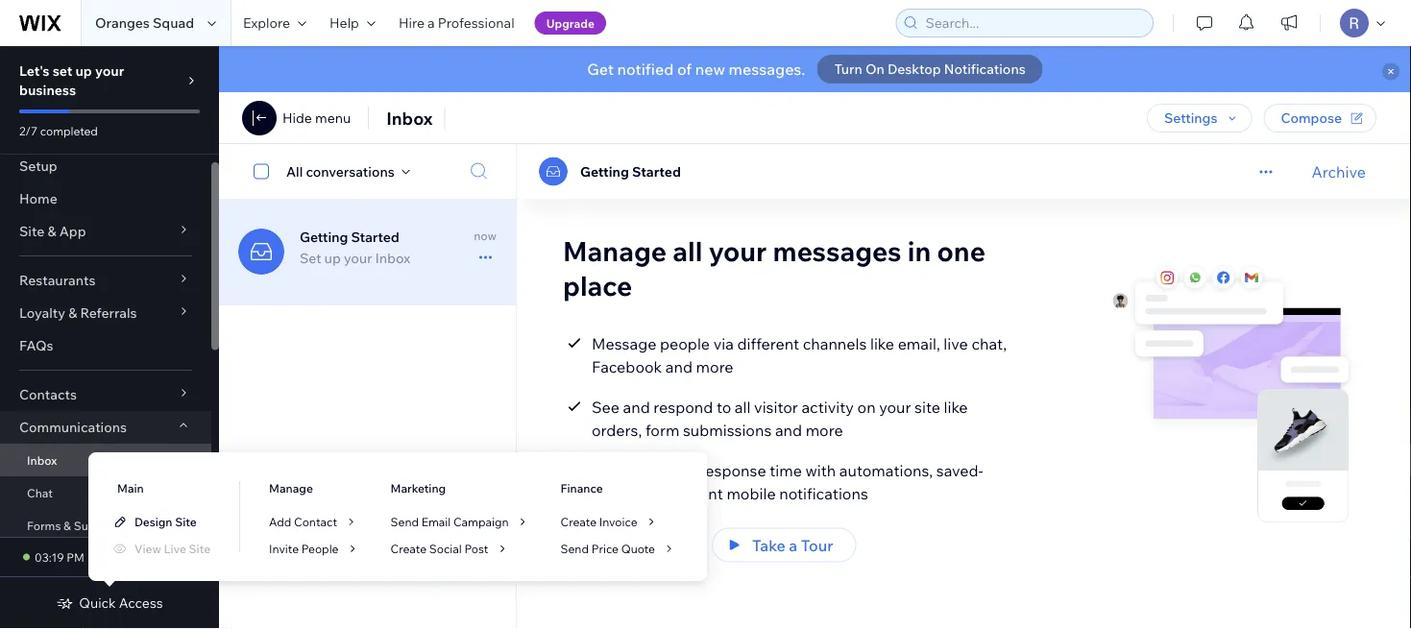 Task type: describe. For each thing, give the bounding box(es) containing it.
sidebar element
[[0, 46, 219, 629]]

create social post button
[[391, 540, 512, 557]]

loyalty
[[19, 305, 65, 321]]

live
[[944, 334, 969, 353]]

03:19 pm
[[35, 550, 85, 565]]

in
[[908, 234, 931, 268]]

manage for manage all your messages in one place
[[563, 234, 667, 268]]

view live site button
[[111, 540, 211, 557]]

one
[[938, 234, 986, 268]]

access
[[119, 595, 163, 612]]

social
[[429, 542, 462, 556]]

restaurants button
[[0, 264, 211, 297]]

facebook
[[592, 357, 662, 376]]

mobile
[[727, 484, 776, 503]]

all conversations
[[286, 163, 395, 180]]

finance
[[561, 481, 603, 496]]

like inside the message people via different channels like email, live chat, facebook and more
[[871, 334, 895, 353]]

communications
[[19, 419, 127, 436]]

faqs link
[[0, 330, 211, 362]]

help
[[330, 14, 359, 31]]

compose button
[[1264, 104, 1377, 133]]

& for site
[[47, 223, 56, 240]]

loyalty & referrals button
[[0, 297, 211, 330]]

get
[[587, 60, 614, 79]]

send price quote button
[[561, 540, 678, 557]]

your inside see and respond to all visitor activity on your site like orders, form submissions and more
[[880, 397, 912, 416]]

invite people button
[[269, 540, 362, 557]]

0 horizontal spatial getting started
[[300, 229, 400, 246]]

activity
[[802, 397, 854, 416]]

setup link
[[0, 150, 211, 183]]

set up inbox
[[586, 536, 679, 555]]

create for create invoice
[[561, 515, 597, 529]]

on
[[858, 397, 876, 416]]

oranges squad
[[95, 14, 194, 31]]

up
[[614, 536, 635, 555]]

let's
[[19, 62, 50, 79]]

automations,
[[840, 461, 933, 480]]

2/7
[[19, 123, 38, 138]]

set up your inbox
[[300, 250, 410, 267]]

0 horizontal spatial getting
[[300, 229, 348, 246]]

squad
[[153, 14, 194, 31]]

new
[[696, 60, 726, 79]]

completed
[[40, 123, 98, 138]]

take a tour button
[[712, 528, 857, 563]]

speed
[[592, 461, 639, 480]]

campaign
[[454, 515, 509, 529]]

view
[[135, 542, 161, 556]]

and down visitor
[[775, 420, 803, 440]]

see and respond to all visitor activity on your site like orders, form submissions and more
[[592, 397, 968, 440]]

visitor
[[754, 397, 798, 416]]

up inside let's set up your business
[[75, 62, 92, 79]]

hide menu
[[283, 110, 351, 126]]

messages
[[773, 234, 902, 268]]

of
[[677, 60, 692, 79]]

set for set up your inbox
[[300, 250, 322, 267]]

send for send email campaign
[[391, 515, 419, 529]]

via
[[714, 334, 734, 353]]

orders,
[[592, 420, 642, 440]]

2 vertical spatial site
[[189, 542, 211, 556]]

inbox link
[[0, 444, 211, 477]]

now
[[474, 229, 497, 243]]

quick access
[[79, 595, 163, 612]]

channels
[[803, 334, 867, 353]]

view live site
[[135, 542, 211, 556]]

message
[[592, 334, 657, 353]]

respond
[[654, 397, 713, 416]]

restaurants
[[19, 272, 96, 289]]

quote
[[621, 542, 655, 556]]

take a tour
[[752, 536, 834, 555]]

hire a professional
[[399, 14, 515, 31]]

notifications
[[945, 61, 1026, 77]]

add contact
[[269, 515, 337, 529]]

more inside see and respond to all visitor activity on your site like orders, form submissions and more
[[806, 420, 843, 440]]

to
[[717, 397, 732, 416]]

submissions
[[683, 420, 772, 440]]

menu
[[315, 110, 351, 126]]

help button
[[318, 0, 387, 46]]

a for tour
[[789, 536, 798, 555]]

2/7 completed
[[19, 123, 98, 138]]

manage all your messages in one place
[[563, 234, 986, 303]]

create social post
[[391, 542, 489, 556]]

time
[[770, 461, 802, 480]]

email,
[[898, 334, 941, 353]]

send price quote
[[561, 542, 655, 556]]

speed up your response time with automations, saved- replies and instant mobile notifications
[[592, 461, 984, 503]]

Search... field
[[920, 10, 1147, 37]]



Task type: locate. For each thing, give the bounding box(es) containing it.
pm
[[67, 550, 85, 565]]

manage up the place
[[563, 234, 667, 268]]

on
[[866, 61, 885, 77]]

people
[[302, 542, 339, 556]]

1 vertical spatial like
[[944, 397, 968, 416]]

0 horizontal spatial like
[[871, 334, 895, 353]]

0 vertical spatial like
[[871, 334, 895, 353]]

0 vertical spatial all
[[673, 234, 703, 268]]

2 vertical spatial &
[[64, 518, 71, 533]]

marketing
[[391, 481, 446, 496]]

0 horizontal spatial send
[[391, 515, 419, 529]]

up right getting started image on the top left
[[325, 250, 341, 267]]

settings
[[1165, 110, 1218, 126]]

your for manage all your messages in one place
[[709, 234, 767, 268]]

hire a professional link
[[387, 0, 526, 46]]

0 horizontal spatial started
[[351, 229, 400, 246]]

0 vertical spatial started
[[632, 163, 681, 180]]

1 vertical spatial getting
[[300, 229, 348, 246]]

0 vertical spatial getting
[[580, 163, 629, 180]]

design site button
[[111, 513, 197, 530]]

site inside 'popup button'
[[19, 223, 44, 240]]

send email campaign
[[391, 515, 509, 529]]

0 vertical spatial manage
[[563, 234, 667, 268]]

set
[[53, 62, 72, 79]]

all
[[286, 163, 303, 180]]

message people via different channels like email, live chat, facebook and more
[[592, 334, 1007, 376]]

and up orders, at left
[[623, 397, 650, 416]]

1 vertical spatial &
[[68, 305, 77, 321]]

turn on desktop notifications button
[[817, 55, 1043, 84]]

your inside 'speed up your response time with automations, saved- replies and instant mobile notifications'
[[665, 461, 697, 480]]

your right set
[[95, 62, 124, 79]]

1 horizontal spatial getting
[[580, 163, 629, 180]]

1 horizontal spatial manage
[[563, 234, 667, 268]]

and down people
[[666, 357, 693, 376]]

1 vertical spatial set
[[586, 536, 611, 555]]

like right site
[[944, 397, 968, 416]]

1 horizontal spatial more
[[806, 420, 843, 440]]

design site
[[135, 515, 197, 529]]

0 horizontal spatial a
[[428, 14, 435, 31]]

started
[[632, 163, 681, 180], [351, 229, 400, 246]]

up
[[75, 62, 92, 79], [325, 250, 341, 267], [643, 461, 661, 480]]

response
[[700, 461, 767, 480]]

instant
[[674, 484, 723, 503]]

tour
[[801, 536, 834, 555]]

your
[[95, 62, 124, 79], [709, 234, 767, 268], [344, 250, 372, 267], [880, 397, 912, 416], [665, 461, 697, 480]]

0 vertical spatial &
[[47, 223, 56, 240]]

site & app button
[[0, 215, 211, 248]]

replies
[[592, 484, 640, 503]]

like left the email,
[[871, 334, 895, 353]]

getting started up set up your inbox
[[300, 229, 400, 246]]

set right getting started image on the top left
[[300, 250, 322, 267]]

& left app
[[47, 223, 56, 240]]

0 vertical spatial set
[[300, 250, 322, 267]]

& right loyalty
[[68, 305, 77, 321]]

a inside button
[[789, 536, 798, 555]]

like inside see and respond to all visitor activity on your site like orders, form submissions and more
[[944, 397, 968, 416]]

like
[[871, 334, 895, 353], [944, 397, 968, 416]]

all inside see and respond to all visitor activity on your site like orders, form submissions and more
[[735, 397, 751, 416]]

a left "tour"
[[789, 536, 798, 555]]

send left price
[[561, 542, 589, 556]]

all up people
[[673, 234, 703, 268]]

invite people
[[269, 542, 339, 556]]

& for loyalty
[[68, 305, 77, 321]]

up right set
[[75, 62, 92, 79]]

set for set up inbox
[[586, 536, 611, 555]]

a right hire in the top of the page
[[428, 14, 435, 31]]

create for create social post
[[391, 542, 427, 556]]

1 vertical spatial getting started
[[300, 229, 400, 246]]

manage
[[563, 234, 667, 268], [269, 481, 313, 496]]

your for set up your inbox
[[344, 250, 372, 267]]

0 vertical spatial getting started
[[580, 163, 681, 180]]

people
[[660, 334, 710, 353]]

see
[[592, 397, 620, 416]]

inbox inside 'link'
[[27, 453, 57, 468]]

0 horizontal spatial manage
[[269, 481, 313, 496]]

1 horizontal spatial up
[[325, 250, 341, 267]]

add contact button
[[269, 513, 360, 530]]

hide menu button
[[242, 101, 351, 136], [283, 110, 351, 127]]

& for forms
[[64, 518, 71, 533]]

getting up set up your inbox
[[300, 229, 348, 246]]

send inside button
[[391, 515, 419, 529]]

get notified of new messages.
[[587, 60, 806, 79]]

hire
[[399, 14, 425, 31]]

None checkbox
[[243, 160, 286, 183]]

site
[[915, 397, 941, 416]]

& right "forms"
[[64, 518, 71, 533]]

0 vertical spatial site
[[19, 223, 44, 240]]

your up via at the right bottom of the page
[[709, 234, 767, 268]]

take
[[752, 536, 786, 555]]

place
[[563, 269, 633, 303]]

& inside 'popup button'
[[68, 305, 77, 321]]

hide
[[283, 110, 312, 126]]

more inside the message people via different channels like email, live chat, facebook and more
[[696, 357, 734, 376]]

form
[[646, 420, 680, 440]]

more down via at the right bottom of the page
[[696, 357, 734, 376]]

chat,
[[972, 334, 1007, 353]]

site right live
[[189, 542, 211, 556]]

home
[[19, 190, 57, 207]]

send left the "email"
[[391, 515, 419, 529]]

0 vertical spatial send
[[391, 515, 419, 529]]

your right on in the right bottom of the page
[[880, 397, 912, 416]]

set inside button
[[586, 536, 611, 555]]

& inside 'popup button'
[[47, 223, 56, 240]]

2 vertical spatial up
[[643, 461, 661, 480]]

getting started right getting started icon
[[580, 163, 681, 180]]

turn on desktop notifications
[[835, 61, 1026, 77]]

1 vertical spatial manage
[[269, 481, 313, 496]]

and
[[666, 357, 693, 376], [623, 397, 650, 416], [775, 420, 803, 440], [643, 484, 671, 503]]

set down 'create invoice'
[[586, 536, 611, 555]]

more down activity
[[806, 420, 843, 440]]

2 horizontal spatial up
[[643, 461, 661, 480]]

your down the conversations
[[344, 250, 372, 267]]

explore
[[243, 14, 290, 31]]

all right to
[[735, 397, 751, 416]]

getting right getting started icon
[[580, 163, 629, 180]]

and right replies
[[643, 484, 671, 503]]

your inside let's set up your business
[[95, 62, 124, 79]]

0 horizontal spatial set
[[300, 250, 322, 267]]

archive
[[1312, 162, 1367, 181]]

notifications
[[780, 484, 869, 503]]

communications button
[[0, 411, 211, 444]]

chat link
[[0, 477, 211, 509]]

your inside manage all your messages in one place
[[709, 234, 767, 268]]

getting started image
[[539, 157, 568, 186]]

create left social
[[391, 542, 427, 556]]

site down home
[[19, 223, 44, 240]]

03:19
[[35, 550, 64, 565]]

1 vertical spatial a
[[789, 536, 798, 555]]

site up live
[[175, 515, 197, 529]]

post
[[465, 542, 489, 556]]

a for professional
[[428, 14, 435, 31]]

your up instant
[[665, 461, 697, 480]]

main
[[117, 481, 144, 496]]

submissions
[[74, 518, 143, 533]]

create invoice
[[561, 515, 638, 529]]

1 horizontal spatial getting started
[[580, 163, 681, 180]]

0 horizontal spatial all
[[673, 234, 703, 268]]

contacts
[[19, 386, 77, 403]]

forms & submissions
[[27, 518, 143, 533]]

up right the speed
[[643, 461, 661, 480]]

1 vertical spatial started
[[351, 229, 400, 246]]

create invoice button
[[561, 513, 661, 530]]

inbox inside button
[[639, 536, 679, 555]]

your for speed up your response time with automations, saved- replies and instant mobile notifications
[[665, 461, 697, 480]]

1 vertical spatial up
[[325, 250, 341, 267]]

getting
[[580, 163, 629, 180], [300, 229, 348, 246]]

different
[[738, 334, 800, 353]]

1 vertical spatial more
[[806, 420, 843, 440]]

referrals
[[80, 305, 137, 321]]

1 vertical spatial site
[[175, 515, 197, 529]]

send inside button
[[561, 542, 589, 556]]

invite
[[269, 542, 299, 556]]

1 horizontal spatial send
[[561, 542, 589, 556]]

and inside 'speed up your response time with automations, saved- replies and instant mobile notifications'
[[643, 484, 671, 503]]

let's set up your business
[[19, 62, 124, 99]]

1 horizontal spatial all
[[735, 397, 751, 416]]

all inside manage all your messages in one place
[[673, 234, 703, 268]]

forms & submissions link
[[0, 509, 211, 542]]

1 horizontal spatial create
[[561, 515, 597, 529]]

manage up add
[[269, 481, 313, 496]]

0 horizontal spatial more
[[696, 357, 734, 376]]

upgrade button
[[535, 12, 606, 35]]

1 vertical spatial all
[[735, 397, 751, 416]]

more
[[696, 357, 734, 376], [806, 420, 843, 440]]

manage inside manage all your messages in one place
[[563, 234, 667, 268]]

turn
[[835, 61, 863, 77]]

1 vertical spatial create
[[391, 542, 427, 556]]

1 horizontal spatial a
[[789, 536, 798, 555]]

up for set up your inbox
[[325, 250, 341, 267]]

desktop
[[888, 61, 941, 77]]

get notified of new messages. alert
[[219, 46, 1412, 92]]

1 vertical spatial send
[[561, 542, 589, 556]]

loyalty & referrals
[[19, 305, 137, 321]]

send for send price quote
[[561, 542, 589, 556]]

1 horizontal spatial set
[[586, 536, 611, 555]]

chat
[[27, 486, 53, 500]]

up inside 'speed up your response time with automations, saved- replies and instant mobile notifications'
[[643, 461, 661, 480]]

0 vertical spatial more
[[696, 357, 734, 376]]

getting started image
[[238, 229, 284, 275]]

&
[[47, 223, 56, 240], [68, 305, 77, 321], [64, 518, 71, 533]]

add
[[269, 515, 292, 529]]

0 horizontal spatial up
[[75, 62, 92, 79]]

up for speed up your response time with automations, saved- replies and instant mobile notifications
[[643, 461, 661, 480]]

with
[[806, 461, 836, 480]]

manage for manage
[[269, 481, 313, 496]]

send
[[391, 515, 419, 529], [561, 542, 589, 556]]

email
[[422, 515, 451, 529]]

0 vertical spatial create
[[561, 515, 597, 529]]

and inside the message people via different channels like email, live chat, facebook and more
[[666, 357, 693, 376]]

0 horizontal spatial create
[[391, 542, 427, 556]]

site & app
[[19, 223, 86, 240]]

1 horizontal spatial started
[[632, 163, 681, 180]]

create down finance
[[561, 515, 597, 529]]

0 vertical spatial a
[[428, 14, 435, 31]]

0 vertical spatial up
[[75, 62, 92, 79]]

1 horizontal spatial like
[[944, 397, 968, 416]]



Task type: vqa. For each thing, say whether or not it's contained in the screenshot.
the 'set'
yes



